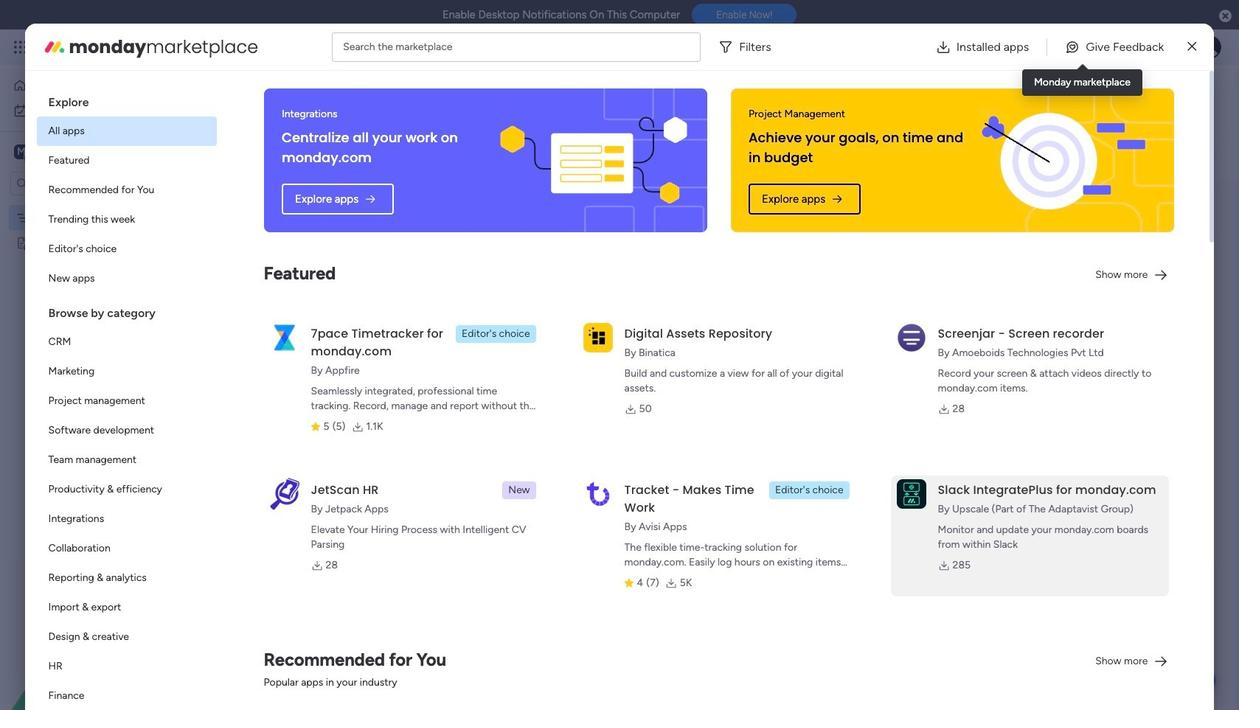 Task type: vqa. For each thing, say whether or not it's contained in the screenshot.
Notifications 'icon' on the top of the page
yes



Task type: describe. For each thing, give the bounding box(es) containing it.
v2 minus image
[[1051, 205, 1059, 216]]

1 horizontal spatial kendall parks image
[[1198, 35, 1222, 59]]

1 vertical spatial more dots image
[[683, 577, 694, 588]]

Search field
[[422, 146, 466, 167]]

lottie animation image
[[0, 562, 188, 711]]

workspace image
[[14, 144, 29, 160]]

collapse image
[[1203, 151, 1215, 162]]

dapulse close image
[[1220, 9, 1232, 24]]

v2 search image
[[411, 148, 422, 165]]

1 image
[[1021, 30, 1035, 47]]

search everything image
[[1111, 40, 1126, 55]]

monday marketplace image
[[1075, 40, 1090, 55]]

1 banner logo image from the left
[[498, 89, 690, 232]]



Task type: locate. For each thing, give the bounding box(es) containing it.
heading
[[37, 83, 217, 117], [37, 294, 217, 328]]

0 horizontal spatial more dots image
[[683, 577, 694, 588]]

monday marketplace image
[[42, 35, 66, 59]]

more dots image
[[1103, 205, 1113, 216], [683, 577, 694, 588]]

option
[[9, 74, 179, 97], [9, 99, 179, 122], [37, 117, 217, 146], [37, 146, 217, 176], [37, 176, 217, 205], [0, 204, 188, 207], [37, 205, 217, 235], [37, 235, 217, 264], [37, 264, 217, 294], [37, 328, 217, 357], [37, 357, 217, 387], [37, 387, 217, 416], [37, 416, 217, 446], [37, 446, 217, 475], [37, 475, 217, 505], [37, 505, 217, 534], [37, 534, 217, 564], [37, 564, 217, 593], [37, 593, 217, 623], [37, 623, 217, 652], [37, 652, 217, 682], [37, 682, 217, 711]]

2 heading from the top
[[37, 294, 217, 328]]

0 vertical spatial more dots image
[[1103, 205, 1113, 216]]

1 horizontal spatial banner logo image
[[965, 89, 1157, 232]]

invite members image
[[1043, 40, 1057, 55]]

app logo image
[[270, 323, 299, 353], [583, 323, 613, 353], [897, 323, 926, 353], [270, 478, 299, 510], [583, 479, 613, 509], [897, 479, 926, 509]]

select product image
[[13, 40, 28, 55]]

0 horizontal spatial kendall parks image
[[1098, 80, 1117, 100]]

0 vertical spatial kendall parks image
[[1198, 35, 1222, 59]]

1 horizontal spatial more dots image
[[1103, 205, 1113, 216]]

v2 plus image
[[1075, 205, 1083, 216]]

workspace selection element
[[14, 143, 123, 162]]

lottie animation element
[[0, 562, 188, 711]]

see plans image
[[245, 39, 258, 55]]

dapulse x slim image
[[1188, 38, 1197, 56]]

arrow down image
[[595, 148, 613, 165]]

angle down image
[[286, 151, 293, 162]]

kendall parks image right dapulse x slim icon
[[1198, 35, 1222, 59]]

notifications image
[[978, 40, 992, 55]]

kendall parks image down search everything image in the top right of the page
[[1098, 80, 1117, 100]]

update feed image
[[1010, 40, 1025, 55]]

banner logo image
[[498, 89, 690, 232], [965, 89, 1157, 232]]

1 heading from the top
[[37, 83, 217, 117]]

tab list
[[224, 108, 1218, 132]]

2 banner logo image from the left
[[965, 89, 1157, 232]]

kendall parks image
[[1198, 35, 1222, 59], [1098, 80, 1117, 100]]

None field
[[241, 201, 419, 220]]

Search in workspace field
[[31, 175, 123, 192]]

0 horizontal spatial banner logo image
[[498, 89, 690, 232]]

0 vertical spatial heading
[[37, 83, 217, 117]]

private board image
[[15, 235, 30, 249]]

1 vertical spatial heading
[[37, 294, 217, 328]]

help image
[[1144, 40, 1158, 55]]

main content
[[0, 180, 1240, 711]]

list box
[[37, 83, 217, 711], [0, 202, 188, 454]]

tab
[[391, 108, 415, 131]]

1 vertical spatial kendall parks image
[[1098, 80, 1117, 100]]



